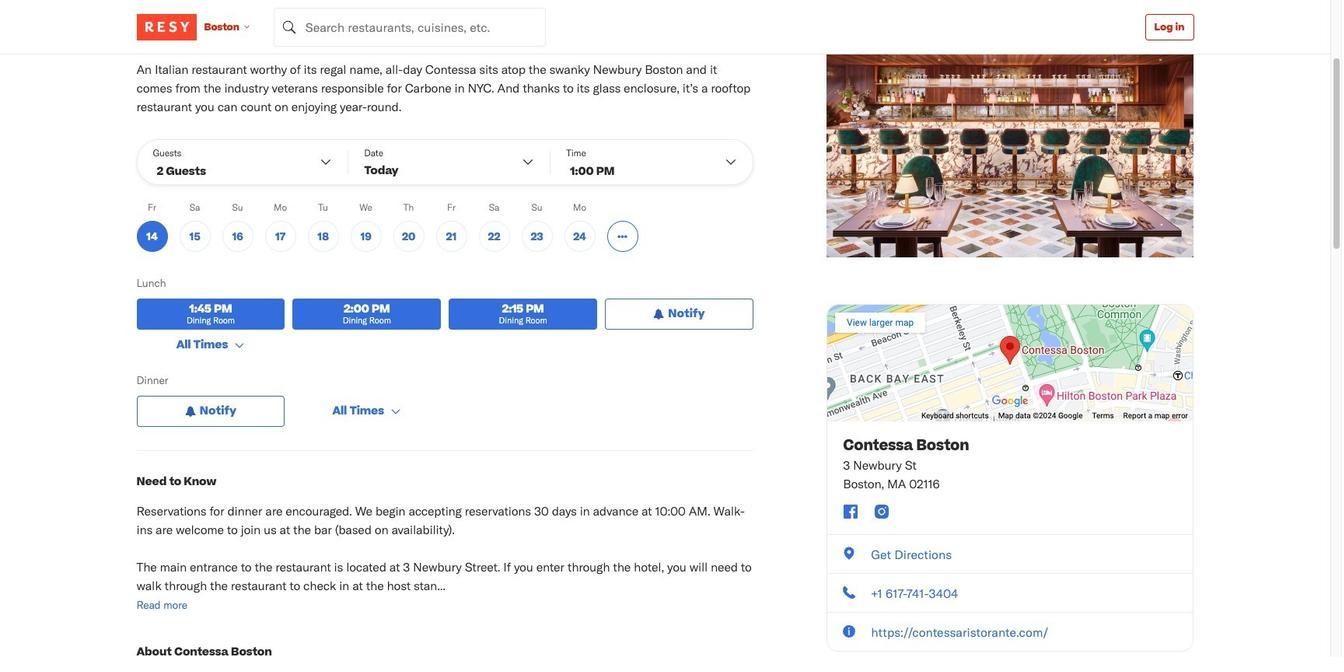 Task type: vqa. For each thing, say whether or not it's contained in the screenshot.
field
yes



Task type: locate. For each thing, give the bounding box(es) containing it.
None field
[[274, 7, 546, 46]]

Search restaurants, cuisines, etc. text field
[[274, 7, 546, 46]]



